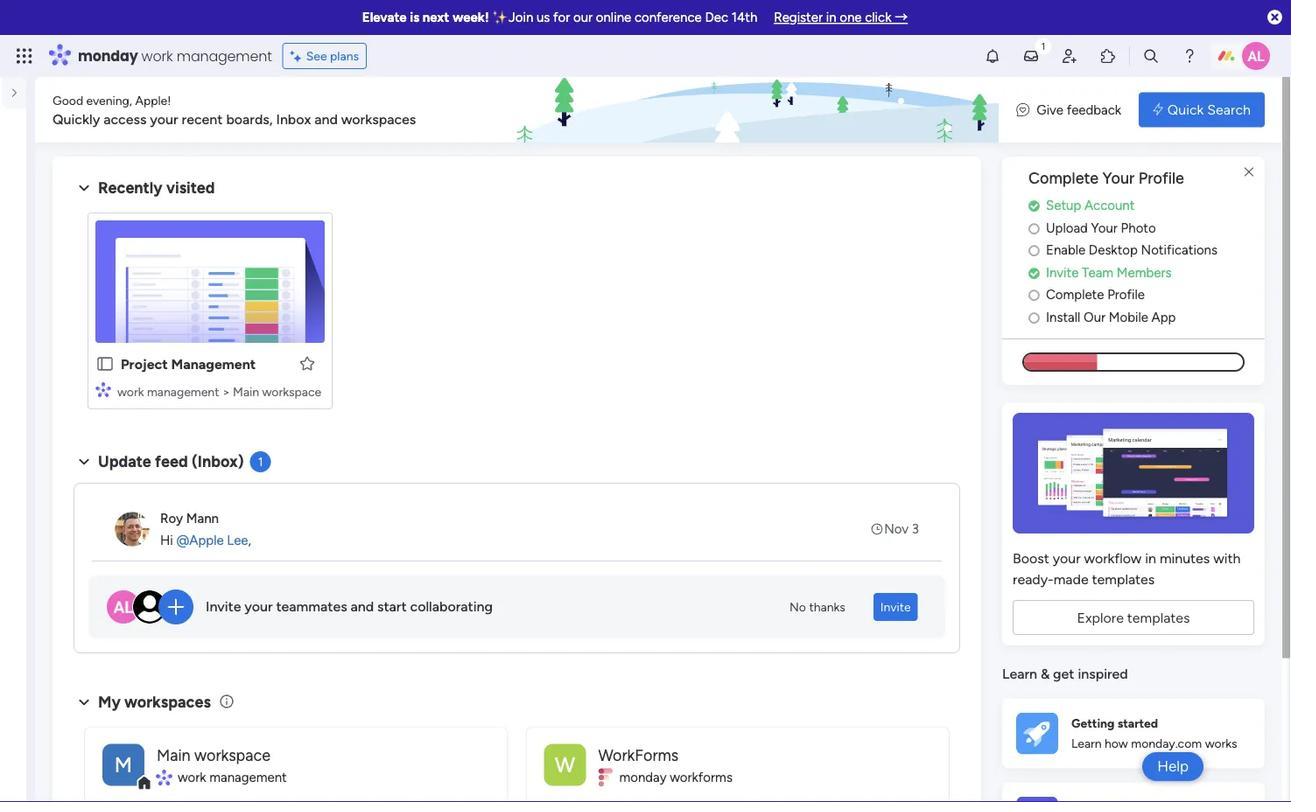 Task type: vqa. For each thing, say whether or not it's contained in the screenshot.
the bottommost A
no



Task type: describe. For each thing, give the bounding box(es) containing it.
apple lee image
[[1242, 42, 1270, 70]]

workforms
[[670, 770, 733, 786]]

work management
[[178, 770, 287, 786]]

elevate
[[362, 10, 407, 25]]

0 vertical spatial profile
[[1139, 169, 1185, 188]]

3
[[912, 522, 919, 537]]

app
[[1152, 309, 1176, 325]]

quick search button
[[1139, 92, 1265, 127]]

click
[[865, 10, 892, 25]]

management
[[171, 356, 256, 373]]

mobile
[[1109, 309, 1149, 325]]

photo
[[1121, 220, 1156, 236]]

recent
[[182, 111, 223, 127]]

install our mobile app link
[[1029, 308, 1265, 327]]

boards,
[[226, 111, 273, 127]]

how
[[1105, 737, 1128, 752]]

→
[[895, 10, 908, 25]]

one
[[840, 10, 862, 25]]

getting started element
[[1002, 699, 1265, 769]]

monday.com
[[1131, 737, 1202, 752]]

setup account
[[1046, 198, 1135, 213]]

getting
[[1072, 717, 1115, 732]]

plans
[[330, 49, 359, 63]]

start
[[377, 599, 407, 616]]

nov
[[885, 522, 909, 537]]

workspace image for main workspace
[[102, 745, 144, 787]]

your for photo
[[1091, 220, 1118, 236]]

feed
[[155, 453, 188, 471]]

project management
[[121, 356, 256, 373]]

workspaces inside good evening, apple! quickly access your recent boards, inbox and workspaces
[[341, 111, 416, 127]]

1 vertical spatial workspace
[[194, 746, 271, 765]]

apple!
[[135, 93, 171, 108]]

roy mann image
[[115, 512, 150, 547]]

help image
[[1181, 47, 1199, 65]]

complete for complete profile
[[1046, 287, 1104, 303]]

project
[[121, 356, 168, 373]]

add to favorites image
[[299, 355, 316, 373]]

with
[[1214, 550, 1241, 567]]

visited
[[166, 179, 215, 197]]

public board image
[[95, 355, 115, 374]]

recently visited
[[98, 179, 215, 197]]

0 vertical spatial workspace
[[262, 384, 321, 399]]

w
[[555, 753, 575, 778]]

is
[[410, 10, 420, 25]]

monday for monday workforms
[[619, 770, 667, 786]]

templates inside boost your workflow in minutes with ready-made templates
[[1092, 571, 1155, 588]]

thanks
[[809, 600, 846, 615]]

invite members image
[[1061, 47, 1079, 65]]

help
[[1158, 758, 1189, 776]]

invite for team
[[1046, 265, 1079, 280]]

v2 bolt switch image
[[1153, 100, 1163, 120]]

explore
[[1077, 610, 1124, 626]]

monday work management
[[78, 46, 272, 66]]

complete your profile
[[1029, 169, 1185, 188]]

quick search
[[1168, 102, 1251, 118]]

quickly
[[53, 111, 100, 127]]

in inside boost your workflow in minutes with ready-made templates
[[1145, 550, 1157, 567]]

invite button
[[874, 594, 918, 622]]

mann
[[186, 511, 219, 527]]

get
[[1053, 666, 1075, 683]]

close update feed (inbox) image
[[74, 452, 95, 473]]

management for work management
[[210, 770, 287, 786]]

update feed (inbox)
[[98, 453, 244, 471]]

invite team members
[[1046, 265, 1172, 280]]

notifications image
[[984, 47, 1002, 65]]

invite your teammates and start collaborating
[[206, 599, 493, 616]]

learn inside getting started learn how monday.com works
[[1072, 737, 1102, 752]]

workspaces navigation
[[7, 168, 117, 235]]

my workspaces
[[98, 693, 211, 712]]

complete profile link
[[1029, 285, 1265, 305]]

14th
[[732, 10, 758, 25]]

select product image
[[16, 47, 33, 65]]

made
[[1054, 571, 1089, 588]]

install
[[1046, 309, 1081, 325]]

inbox image
[[1023, 47, 1040, 65]]

1 vertical spatial lottie animation element
[[0, 706, 26, 803]]

your for profile
[[1103, 169, 1135, 188]]

week!
[[453, 10, 489, 25]]

notifications
[[1141, 242, 1218, 258]]

search everything image
[[1143, 47, 1160, 65]]

1 image
[[1036, 36, 1052, 56]]

>
[[222, 384, 230, 399]]

evening,
[[86, 93, 132, 108]]

minutes
[[1160, 550, 1210, 567]]

nov 3
[[885, 522, 919, 537]]

explore templates button
[[1013, 600, 1255, 635]]

setup
[[1046, 198, 1082, 213]]

invite for your
[[206, 599, 241, 616]]

for
[[553, 10, 570, 25]]

complete profile
[[1046, 287, 1145, 303]]

circle o image for enable
[[1029, 244, 1040, 257]]

invite inside button
[[881, 600, 911, 615]]

templates image image
[[1018, 413, 1249, 534]]

give
[[1037, 102, 1064, 118]]

templates inside explore templates button
[[1128, 610, 1190, 626]]

ready-
[[1013, 571, 1054, 588]]

members
[[1117, 265, 1172, 280]]

install our mobile app
[[1046, 309, 1176, 325]]

started
[[1118, 717, 1159, 732]]

1
[[258, 455, 263, 470]]

0 vertical spatial learn
[[1002, 666, 1038, 683]]

upload your photo link
[[1029, 218, 1265, 238]]

boost
[[1013, 550, 1050, 567]]

monday workforms
[[619, 770, 733, 786]]

good evening, apple! quickly access your recent boards, inbox and workspaces
[[53, 93, 416, 127]]

profile inside the complete profile "link"
[[1108, 287, 1145, 303]]

1 horizontal spatial lottie animation image
[[507, 77, 999, 144]]

1 horizontal spatial main
[[233, 384, 259, 399]]

inbox
[[276, 111, 311, 127]]

roy mann
[[160, 511, 219, 527]]

works
[[1205, 737, 1238, 752]]



Task type: locate. For each thing, give the bounding box(es) containing it.
circle o image down check circle icon
[[1029, 289, 1040, 302]]

1 horizontal spatial in
[[1145, 550, 1157, 567]]

invite team members link
[[1029, 263, 1265, 283]]

no thanks
[[790, 600, 846, 615]]

0 vertical spatial circle o image
[[1029, 222, 1040, 235]]

our
[[1084, 309, 1106, 325]]

main right m
[[157, 746, 191, 765]]

2 vertical spatial circle o image
[[1029, 289, 1040, 302]]

complete for complete your profile
[[1029, 169, 1099, 188]]

account
[[1085, 198, 1135, 213]]

0 vertical spatial workspaces
[[341, 111, 416, 127]]

work down project
[[117, 384, 144, 399]]

dapulse x slim image
[[1239, 162, 1260, 183]]

0 horizontal spatial learn
[[1002, 666, 1038, 683]]

no
[[790, 600, 806, 615]]

and
[[314, 111, 338, 127], [351, 599, 374, 616]]

2 vertical spatial work
[[178, 770, 206, 786]]

workspace up work management
[[194, 746, 271, 765]]

circle o image inside 'upload your photo' link
[[1029, 222, 1040, 235]]

my
[[98, 693, 121, 712]]

see plans button
[[283, 43, 367, 69]]

circle o image
[[1029, 222, 1040, 235], [1029, 244, 1040, 257], [1029, 289, 1040, 302]]

no thanks button
[[783, 594, 853, 622]]

0 vertical spatial complete
[[1029, 169, 1099, 188]]

desktop
[[1089, 242, 1138, 258]]

workspaces right my
[[124, 693, 211, 712]]

monday down workforms
[[619, 770, 667, 786]]

0 vertical spatial your
[[150, 111, 178, 127]]

your down 'apple!'
[[150, 111, 178, 127]]

1 vertical spatial templates
[[1128, 610, 1190, 626]]

0 horizontal spatial workspaces
[[124, 693, 211, 712]]

list box
[[18, 252, 35, 268]]

main
[[233, 384, 259, 399], [157, 746, 191, 765]]

dec
[[705, 10, 728, 25]]

learn
[[1002, 666, 1038, 683], [1072, 737, 1102, 752]]

your for boost your workflow in minutes with ready-made templates
[[1053, 550, 1081, 567]]

work for work management > main workspace
[[117, 384, 144, 399]]

invite
[[1046, 265, 1079, 280], [206, 599, 241, 616], [881, 600, 911, 615]]

workspace image down my
[[102, 745, 144, 787]]

close recently visited image
[[74, 178, 95, 199]]

learn & get inspired
[[1002, 666, 1128, 683]]

explore templates
[[1077, 610, 1190, 626]]

complete up the setup
[[1029, 169, 1099, 188]]

0 vertical spatial templates
[[1092, 571, 1155, 588]]

1 vertical spatial work
[[117, 384, 144, 399]]

circle o image inside enable desktop notifications link
[[1029, 244, 1040, 257]]

circle o image
[[1029, 311, 1040, 324]]

2 workspace image from the left
[[544, 745, 586, 787]]

0 vertical spatial your
[[1103, 169, 1135, 188]]

update
[[98, 453, 151, 471]]

workspaces down plans
[[341, 111, 416, 127]]

management down project management
[[147, 384, 219, 399]]

your up account
[[1103, 169, 1135, 188]]

enable
[[1046, 242, 1086, 258]]

workspace image containing w
[[544, 745, 586, 787]]

2 circle o image from the top
[[1029, 244, 1040, 257]]

your inside boost your workflow in minutes with ready-made templates
[[1053, 550, 1081, 567]]

your for invite your teammates and start collaborating
[[245, 599, 273, 616]]

profile up setup account link
[[1139, 169, 1185, 188]]

management for work management > main workspace
[[147, 384, 219, 399]]

management down main workspace
[[210, 770, 287, 786]]

workspace image for workforms
[[544, 745, 586, 787]]

profile
[[1139, 169, 1185, 188], [1108, 287, 1145, 303]]

online
[[596, 10, 631, 25]]

1 vertical spatial learn
[[1072, 737, 1102, 752]]

1 vertical spatial and
[[351, 599, 374, 616]]

management up good evening, apple! quickly access your recent boards, inbox and workspaces on the left top
[[177, 46, 272, 66]]

1 horizontal spatial monday
[[619, 770, 667, 786]]

1 workspace image from the left
[[102, 745, 144, 787]]

your left the teammates
[[245, 599, 273, 616]]

2 horizontal spatial your
[[1053, 550, 1081, 567]]

1 horizontal spatial invite
[[881, 600, 911, 615]]

see
[[306, 49, 327, 63]]

circle o image up check circle icon
[[1029, 244, 1040, 257]]

workspace image containing m
[[102, 745, 144, 787]]

apps image
[[1100, 47, 1117, 65]]

1 vertical spatial your
[[1091, 220, 1118, 236]]

&
[[1041, 666, 1050, 683]]

circle o image for complete
[[1029, 289, 1040, 302]]

roy
[[160, 511, 183, 527]]

0 vertical spatial work
[[141, 46, 173, 66]]

and inside good evening, apple! quickly access your recent boards, inbox and workspaces
[[314, 111, 338, 127]]

upload
[[1046, 220, 1088, 236]]

complete
[[1029, 169, 1099, 188], [1046, 287, 1104, 303]]

1 vertical spatial circle o image
[[1029, 244, 1040, 257]]

1 horizontal spatial learn
[[1072, 737, 1102, 752]]

check circle image
[[1029, 199, 1040, 213]]

1 vertical spatial workspaces
[[124, 693, 211, 712]]

and right inbox
[[314, 111, 338, 127]]

1 vertical spatial main
[[157, 746, 191, 765]]

lottie animation image
[[507, 77, 999, 144], [0, 706, 26, 803]]

0 vertical spatial management
[[177, 46, 272, 66]]

register in one click → link
[[774, 10, 908, 25]]

circle o image down check circle image
[[1029, 222, 1040, 235]]

✨
[[492, 10, 505, 25]]

1 vertical spatial in
[[1145, 550, 1157, 567]]

1 horizontal spatial your
[[245, 599, 273, 616]]

navigation
[[18, 252, 35, 268]]

work
[[141, 46, 173, 66], [117, 384, 144, 399], [178, 770, 206, 786]]

check circle image
[[1029, 266, 1040, 280]]

us
[[537, 10, 550, 25]]

workspace down add to favorites icon
[[262, 384, 321, 399]]

1 horizontal spatial and
[[351, 599, 374, 616]]

0 horizontal spatial lottie animation image
[[0, 706, 26, 803]]

2 vertical spatial your
[[245, 599, 273, 616]]

workspace options image
[[12, 174, 30, 191]]

setup account link
[[1029, 196, 1265, 216]]

teammates
[[276, 599, 347, 616]]

(inbox)
[[192, 453, 244, 471]]

your inside good evening, apple! quickly access your recent boards, inbox and workspaces
[[150, 111, 178, 127]]

register
[[774, 10, 823, 25]]

1 horizontal spatial workspaces
[[341, 111, 416, 127]]

m
[[115, 753, 132, 778]]

your up made
[[1053, 550, 1081, 567]]

learn down getting
[[1072, 737, 1102, 752]]

access
[[103, 111, 147, 127]]

complete inside "link"
[[1046, 287, 1104, 303]]

circle o image inside the complete profile "link"
[[1029, 289, 1040, 302]]

monday for monday work management
[[78, 46, 138, 66]]

learn left &
[[1002, 666, 1038, 683]]

team
[[1082, 265, 1114, 280]]

your
[[1103, 169, 1135, 188], [1091, 220, 1118, 236]]

workflow
[[1084, 550, 1142, 567]]

1 vertical spatial monday
[[619, 770, 667, 786]]

see plans
[[306, 49, 359, 63]]

work up 'apple!'
[[141, 46, 173, 66]]

1 horizontal spatial workspace image
[[544, 745, 586, 787]]

lottie animation element
[[507, 77, 999, 144], [0, 706, 26, 803]]

0 horizontal spatial your
[[150, 111, 178, 127]]

register in one click →
[[774, 10, 908, 25]]

boost your workflow in minutes with ready-made templates
[[1013, 550, 1241, 588]]

workspace image left workforms
[[544, 745, 586, 787]]

1 vertical spatial profile
[[1108, 287, 1145, 303]]

join
[[509, 10, 533, 25]]

1 horizontal spatial lottie animation element
[[507, 77, 999, 144]]

1 vertical spatial lottie animation image
[[0, 706, 26, 803]]

1 vertical spatial management
[[147, 384, 219, 399]]

3 circle o image from the top
[[1029, 289, 1040, 302]]

close my workspaces image
[[74, 692, 95, 713]]

getting started learn how monday.com works
[[1072, 717, 1238, 752]]

0 horizontal spatial monday
[[78, 46, 138, 66]]

work for work management
[[178, 770, 206, 786]]

workspace image
[[102, 745, 144, 787], [544, 745, 586, 787]]

0 vertical spatial lottie animation image
[[507, 77, 999, 144]]

work down main workspace
[[178, 770, 206, 786]]

v2 user feedback image
[[1017, 100, 1030, 120]]

0 horizontal spatial workspace image
[[102, 745, 144, 787]]

0 horizontal spatial invite
[[206, 599, 241, 616]]

collaborating
[[410, 599, 493, 616]]

0 vertical spatial main
[[233, 384, 259, 399]]

management
[[177, 46, 272, 66], [147, 384, 219, 399], [210, 770, 287, 786]]

0 horizontal spatial lottie animation element
[[0, 706, 26, 803]]

0 vertical spatial in
[[826, 10, 837, 25]]

your
[[150, 111, 178, 127], [1053, 550, 1081, 567], [245, 599, 273, 616]]

elevate is next week! ✨ join us for our online conference dec 14th
[[362, 10, 758, 25]]

1 circle o image from the top
[[1029, 222, 1040, 235]]

templates right explore
[[1128, 610, 1190, 626]]

and left start
[[351, 599, 374, 616]]

search
[[1208, 102, 1251, 118]]

upload your photo
[[1046, 220, 1156, 236]]

0 horizontal spatial main
[[157, 746, 191, 765]]

0 vertical spatial lottie animation element
[[507, 77, 999, 144]]

complete up the install
[[1046, 287, 1104, 303]]

quick
[[1168, 102, 1204, 118]]

in left one
[[826, 10, 837, 25]]

templates down workflow
[[1092, 571, 1155, 588]]

1 vertical spatial complete
[[1046, 287, 1104, 303]]

your down account
[[1091, 220, 1118, 236]]

1 vertical spatial your
[[1053, 550, 1081, 567]]

2 horizontal spatial invite
[[1046, 265, 1079, 280]]

2 vertical spatial management
[[210, 770, 287, 786]]

recently
[[98, 179, 163, 197]]

option
[[18, 252, 35, 268]]

monday
[[78, 46, 138, 66], [619, 770, 667, 786]]

0 horizontal spatial and
[[314, 111, 338, 127]]

main right >
[[233, 384, 259, 399]]

circle o image for upload
[[1029, 222, 1040, 235]]

in left minutes
[[1145, 550, 1157, 567]]

monday up evening,
[[78, 46, 138, 66]]

profile up mobile
[[1108, 287, 1145, 303]]

enable desktop notifications link
[[1029, 241, 1265, 260]]

0 vertical spatial and
[[314, 111, 338, 127]]

0 horizontal spatial in
[[826, 10, 837, 25]]

0 vertical spatial monday
[[78, 46, 138, 66]]

our
[[573, 10, 593, 25]]

give feedback
[[1037, 102, 1122, 118]]

good
[[53, 93, 83, 108]]



